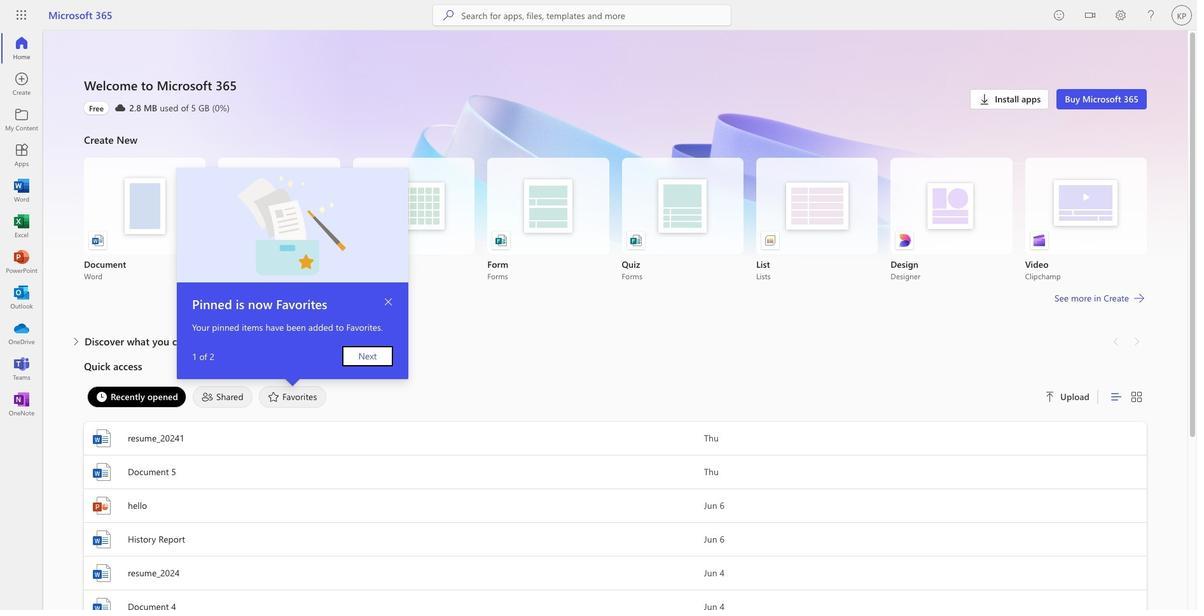 Task type: locate. For each thing, give the bounding box(es) containing it.
2 vertical spatial word image
[[92, 563, 112, 584]]

Search box. Suggestions appear as you type. search field
[[462, 5, 732, 25]]

word image
[[15, 185, 28, 197], [92, 428, 112, 449], [92, 563, 112, 584]]

2 word image from the top
[[92, 530, 112, 550]]

dialog
[[177, 168, 409, 379]]

word image for name resume_20241 cell on the bottom of the page
[[92, 428, 112, 449]]

tab
[[84, 386, 190, 408], [190, 386, 256, 408], [256, 386, 330, 408]]

0 vertical spatial powerpoint image
[[15, 256, 28, 269]]

my content image
[[15, 113, 28, 126]]

1 vertical spatial word image
[[92, 428, 112, 449]]

list
[[84, 158, 1148, 281]]

lists list image
[[764, 234, 777, 247]]

application
[[0, 31, 1198, 610]]

heading
[[192, 295, 378, 312]]

teams image
[[15, 363, 28, 376]]

2 vertical spatial word image
[[92, 597, 112, 610]]

banner
[[0, 0, 1198, 33]]

create new element
[[84, 130, 1148, 332]]

word image for name resume_2024 cell
[[92, 563, 112, 584]]

recently opened element
[[87, 386, 186, 408]]

3 word image from the top
[[92, 597, 112, 610]]

1 word image from the top
[[92, 462, 112, 482]]

favorites element
[[259, 386, 327, 408]]

navigation
[[0, 31, 43, 423]]

1 horizontal spatial powerpoint image
[[92, 496, 112, 516]]

outlook image
[[15, 292, 28, 304]]

word image
[[92, 462, 112, 482], [92, 530, 112, 550], [92, 597, 112, 610]]

1 vertical spatial word image
[[92, 530, 112, 550]]

name document 5 cell
[[84, 462, 704, 482]]

apps image
[[15, 149, 28, 162]]

create image
[[15, 78, 28, 90]]

None search field
[[434, 5, 732, 25]]

3 tab from the left
[[256, 386, 330, 408]]

tab list
[[84, 383, 1031, 411]]

excel image
[[15, 220, 28, 233]]

shared element
[[193, 386, 253, 408]]

powerpoint image
[[15, 256, 28, 269], [92, 496, 112, 516]]

designer design image
[[899, 234, 912, 247], [899, 234, 912, 247]]

clipchamp video image
[[1033, 234, 1046, 247]]

this account doesn't have a microsoft 365 subscription. click to view your benefits. tooltip
[[84, 102, 109, 115]]

0 vertical spatial word image
[[92, 462, 112, 482]]

name document 4 cell
[[84, 597, 704, 610]]



Task type: describe. For each thing, give the bounding box(es) containing it.
onenote image
[[15, 398, 28, 411]]

1 vertical spatial powerpoint image
[[92, 496, 112, 516]]

new quiz image
[[630, 234, 643, 247]]

home image
[[15, 42, 28, 55]]

name hello cell
[[84, 496, 704, 516]]

0 vertical spatial word image
[[15, 185, 28, 197]]

name resume_20241 cell
[[84, 428, 704, 449]]

name resume_2024 cell
[[84, 563, 704, 584]]

0 horizontal spatial powerpoint image
[[15, 256, 28, 269]]

onedrive image
[[15, 327, 28, 340]]

name history report cell
[[84, 530, 704, 550]]

1 tab from the left
[[84, 386, 190, 408]]

word image for name document 4 cell
[[92, 597, 112, 610]]

word image for name document 5 cell
[[92, 462, 112, 482]]

2 tab from the left
[[190, 386, 256, 408]]

word image for name history report cell
[[92, 530, 112, 550]]

forms survey image
[[495, 234, 508, 247]]

word document image
[[92, 234, 104, 247]]

kp image
[[1172, 5, 1193, 25]]



Task type: vqa. For each thing, say whether or not it's contained in the screenshot.
the minimalist sales pitch element
no



